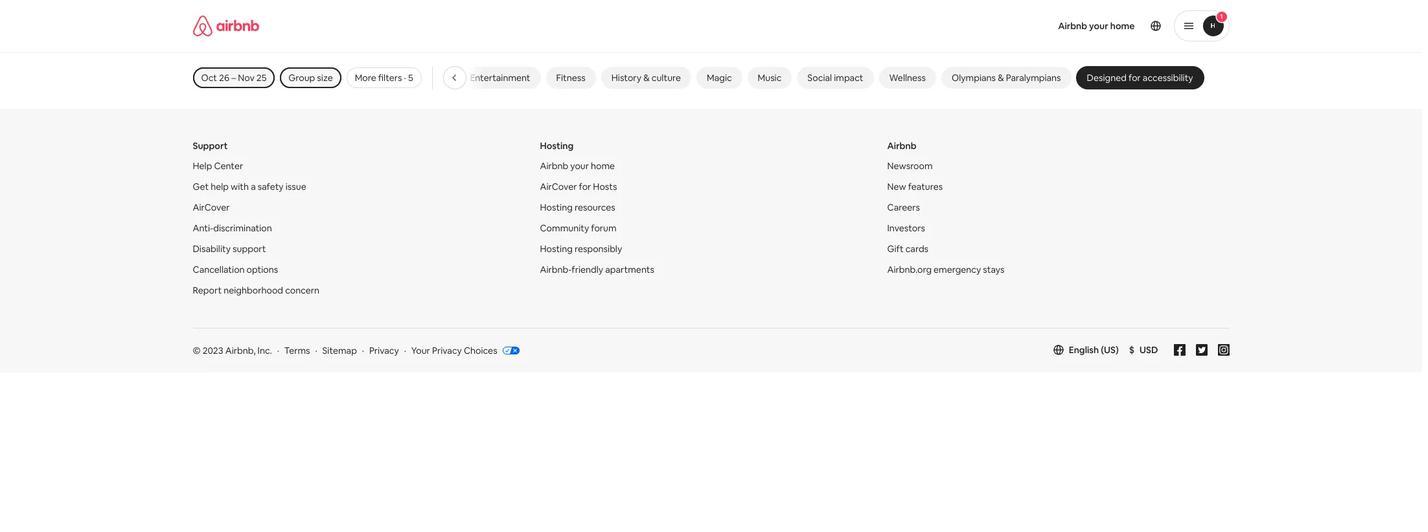 Task type: describe. For each thing, give the bounding box(es) containing it.
designed for accessibility element
[[1087, 72, 1194, 84]]

history
[[612, 72, 642, 84]]

get help with a safety issue link
[[193, 181, 306, 193]]

drinks button
[[408, 67, 455, 89]]

careers link
[[888, 202, 920, 213]]

community
[[540, 222, 589, 234]]

& for history
[[644, 72, 650, 84]]

center
[[214, 160, 243, 172]]

aircover for hosts
[[540, 181, 617, 193]]

navigate to twitter image
[[1196, 344, 1208, 356]]

hosting resources
[[540, 202, 616, 213]]

music element
[[758, 72, 782, 84]]

aircover for hosts link
[[540, 181, 617, 193]]

history & culture element
[[612, 72, 681, 84]]

responsibly
[[575, 243, 622, 255]]

history & culture button
[[601, 67, 692, 89]]

a
[[251, 181, 256, 193]]

hosting responsibly
[[540, 243, 622, 255]]

english (us)
[[1069, 344, 1119, 356]]

for for aircover
[[579, 181, 591, 193]]

your inside profile element
[[1090, 20, 1109, 32]]

designed
[[1087, 72, 1127, 84]]

magic button
[[697, 67, 743, 89]]

issue
[[286, 181, 306, 193]]

accessibility
[[1143, 72, 1194, 84]]

hosting for hosting resources
[[540, 202, 573, 213]]

support
[[193, 140, 228, 152]]

privacy link
[[369, 345, 399, 356]]

airbnb your home link inside profile element
[[1051, 12, 1143, 40]]

airbnb.org emergency stays
[[888, 264, 1005, 275]]

$ usd
[[1130, 344, 1159, 356]]

airbnb-friendly apartments link
[[540, 264, 655, 275]]

navigate to instagram image
[[1218, 344, 1230, 356]]

choices
[[464, 345, 498, 356]]

music
[[758, 72, 782, 84]]

designed for accessibility button
[[1077, 67, 1204, 89]]

magic
[[707, 72, 732, 84]]

music button
[[748, 67, 792, 89]]

your privacy choices
[[411, 345, 498, 356]]

careers
[[888, 202, 920, 213]]

airbnb-
[[540, 264, 572, 275]]

history & culture
[[612, 72, 681, 84]]

disability support link
[[193, 243, 266, 255]]

your privacy choices link
[[411, 345, 520, 357]]

support
[[233, 243, 266, 255]]

social impact
[[808, 72, 864, 84]]

more filters · 5
[[355, 72, 413, 84]]

wellness element
[[890, 72, 926, 84]]

0 horizontal spatial airbnb
[[540, 160, 569, 172]]

disability support
[[193, 243, 266, 255]]

report neighborhood concern
[[193, 285, 320, 296]]

help
[[193, 160, 212, 172]]

magic element
[[707, 72, 732, 84]]

olympians
[[952, 72, 996, 84]]

airbnb your home inside profile element
[[1059, 20, 1135, 32]]

community forum link
[[540, 222, 617, 234]]

with
[[231, 181, 249, 193]]

newsroom link
[[888, 160, 933, 172]]

airbnb.org
[[888, 264, 932, 275]]

cancellation
[[193, 264, 245, 275]]

anti-
[[193, 222, 213, 234]]

0 horizontal spatial your
[[571, 160, 589, 172]]

get help with a safety issue
[[193, 181, 306, 193]]

new
[[888, 181, 907, 193]]

hosting resources link
[[540, 202, 616, 213]]

entertainment button
[[460, 67, 541, 89]]

drinks element
[[418, 72, 444, 84]]

get
[[193, 181, 209, 193]]

social impact element
[[808, 72, 864, 84]]

gift cards
[[888, 243, 929, 255]]

emergency
[[934, 264, 981, 275]]

concern
[[285, 285, 320, 296]]

wellness
[[890, 72, 926, 84]]

hosting for hosting
[[540, 140, 574, 152]]

report neighborhood concern link
[[193, 285, 320, 296]]

navigate to facebook image
[[1174, 344, 1186, 356]]

airbnb,
[[225, 345, 256, 356]]

airbnb-friendly apartments
[[540, 264, 655, 275]]

designed for accessibility
[[1087, 72, 1194, 84]]

filters
[[378, 72, 402, 84]]

& for olympians
[[998, 72, 1004, 84]]

new features link
[[888, 181, 943, 193]]

social impact button
[[797, 67, 874, 89]]

resources
[[575, 202, 616, 213]]



Task type: locate. For each thing, give the bounding box(es) containing it.
1 horizontal spatial for
[[1129, 72, 1141, 84]]

sitemap
[[323, 345, 357, 356]]

0 horizontal spatial airbnb your home link
[[540, 160, 615, 172]]

0 horizontal spatial for
[[579, 181, 591, 193]]

english
[[1069, 344, 1099, 356]]

hosting responsibly link
[[540, 243, 622, 255]]

drinks
[[418, 72, 444, 84]]

1 vertical spatial airbnb
[[888, 140, 917, 152]]

olympians & paralympians element
[[952, 72, 1061, 84]]

english (us) button
[[1054, 344, 1119, 356]]

1 & from the left
[[644, 72, 650, 84]]

privacy right your
[[432, 345, 462, 356]]

0 vertical spatial for
[[1129, 72, 1141, 84]]

2 hosting from the top
[[540, 202, 573, 213]]

gift
[[888, 243, 904, 255]]

help center
[[193, 160, 243, 172]]

aircover up anti-
[[193, 202, 230, 213]]

2 horizontal spatial airbnb
[[1059, 20, 1088, 32]]

2 vertical spatial airbnb
[[540, 160, 569, 172]]

cancellation options
[[193, 264, 278, 275]]

safety
[[258, 181, 284, 193]]

& right olympians
[[998, 72, 1004, 84]]

olympians & paralympians button
[[942, 67, 1072, 89]]

hosting
[[540, 140, 574, 152], [540, 202, 573, 213], [540, 243, 573, 255]]

& left culture
[[644, 72, 650, 84]]

airbnb your home up designed
[[1059, 20, 1135, 32]]

0 vertical spatial home
[[1111, 20, 1135, 32]]

3 hosting from the top
[[540, 243, 573, 255]]

hosting up aircover for hosts
[[540, 140, 574, 152]]

aircover link
[[193, 202, 230, 213]]

hosting up community at the left top of page
[[540, 202, 573, 213]]

cards
[[906, 243, 929, 255]]

0 vertical spatial airbnb your home
[[1059, 20, 1135, 32]]

©
[[193, 345, 201, 356]]

hosting up airbnb-
[[540, 243, 573, 255]]

0 vertical spatial airbnb
[[1059, 20, 1088, 32]]

hosting for hosting responsibly
[[540, 243, 573, 255]]

home inside profile element
[[1111, 20, 1135, 32]]

airbnb up newsroom
[[888, 140, 917, 152]]

aircover
[[540, 181, 577, 193], [193, 202, 230, 213]]

anti-discrimination link
[[193, 222, 272, 234]]

disability
[[193, 243, 231, 255]]

features
[[909, 181, 943, 193]]

0 horizontal spatial aircover
[[193, 202, 230, 213]]

© 2023 airbnb, inc.
[[193, 345, 272, 356]]

$
[[1130, 344, 1135, 356]]

stays
[[983, 264, 1005, 275]]

2 & from the left
[[998, 72, 1004, 84]]

for for designed
[[1129, 72, 1141, 84]]

airbnb up designed
[[1059, 20, 1088, 32]]

1 hosting from the top
[[540, 140, 574, 152]]

your up 'aircover for hosts' link
[[571, 160, 589, 172]]

airbnb your home up 'aircover for hosts' link
[[540, 160, 615, 172]]

neighborhood
[[224, 285, 283, 296]]

usd
[[1140, 344, 1159, 356]]

1 vertical spatial for
[[579, 181, 591, 193]]

1 vertical spatial ·
[[277, 345, 279, 356]]

· right inc.
[[277, 345, 279, 356]]

investors link
[[888, 222, 926, 234]]

your
[[411, 345, 430, 356]]

1 button
[[1174, 10, 1230, 41]]

for inside button
[[1129, 72, 1141, 84]]

profile element
[[824, 0, 1230, 52]]

terms
[[284, 345, 310, 356]]

wellness button
[[879, 67, 937, 89]]

sitemap link
[[323, 345, 357, 356]]

0 vertical spatial aircover
[[540, 181, 577, 193]]

privacy left your
[[369, 345, 399, 356]]

entertainment
[[470, 72, 531, 84]]

more
[[355, 72, 376, 84]]

cancellation options link
[[193, 264, 278, 275]]

0 horizontal spatial home
[[591, 160, 615, 172]]

airbnb your home link up 'aircover for hosts' link
[[540, 160, 615, 172]]

your up designed
[[1090, 20, 1109, 32]]

newsroom
[[888, 160, 933, 172]]

forum
[[591, 222, 617, 234]]

impact
[[834, 72, 864, 84]]

for left hosts
[[579, 181, 591, 193]]

olympians & paralympians
[[952, 72, 1061, 84]]

for
[[1129, 72, 1141, 84], [579, 181, 591, 193]]

1
[[1221, 12, 1224, 21]]

0 vertical spatial your
[[1090, 20, 1109, 32]]

airbnb your home
[[1059, 20, 1135, 32], [540, 160, 615, 172]]

aircover up hosting resources
[[540, 181, 577, 193]]

fitness
[[556, 72, 586, 84]]

0 vertical spatial ·
[[404, 72, 406, 84]]

1 horizontal spatial airbnb
[[888, 140, 917, 152]]

2 vertical spatial hosting
[[540, 243, 573, 255]]

aircover for aircover for hosts
[[540, 181, 577, 193]]

investors
[[888, 222, 926, 234]]

1 horizontal spatial home
[[1111, 20, 1135, 32]]

discrimination
[[213, 222, 272, 234]]

1 vertical spatial aircover
[[193, 202, 230, 213]]

1 privacy from the left
[[369, 345, 399, 356]]

entertainment element
[[470, 72, 531, 84]]

home up designed
[[1111, 20, 1135, 32]]

terms link
[[284, 345, 310, 356]]

0 vertical spatial airbnb your home link
[[1051, 12, 1143, 40]]

airbnb your home link
[[1051, 12, 1143, 40], [540, 160, 615, 172]]

fitness element
[[556, 72, 586, 84]]

2 privacy from the left
[[432, 345, 462, 356]]

1 horizontal spatial ·
[[404, 72, 406, 84]]

0 horizontal spatial ·
[[277, 345, 279, 356]]

5
[[408, 72, 413, 84]]

1 horizontal spatial airbnb your home link
[[1051, 12, 1143, 40]]

1 vertical spatial hosting
[[540, 202, 573, 213]]

1 horizontal spatial &
[[998, 72, 1004, 84]]

1 horizontal spatial airbnb your home
[[1059, 20, 1135, 32]]

1 vertical spatial home
[[591, 160, 615, 172]]

1 horizontal spatial aircover
[[540, 181, 577, 193]]

apartments
[[605, 264, 655, 275]]

0 vertical spatial hosting
[[540, 140, 574, 152]]

· left the 5
[[404, 72, 406, 84]]

0 horizontal spatial &
[[644, 72, 650, 84]]

airbnb your home link up designed
[[1051, 12, 1143, 40]]

1 vertical spatial airbnb your home
[[540, 160, 615, 172]]

home up hosts
[[591, 160, 615, 172]]

0 horizontal spatial privacy
[[369, 345, 399, 356]]

aircover for aircover link in the top left of the page
[[193, 202, 230, 213]]

privacy
[[369, 345, 399, 356], [432, 345, 462, 356]]

help
[[211, 181, 229, 193]]

1 horizontal spatial privacy
[[432, 345, 462, 356]]

0 horizontal spatial airbnb your home
[[540, 160, 615, 172]]

1 vertical spatial airbnb your home link
[[540, 160, 615, 172]]

report
[[193, 285, 222, 296]]

for right designed
[[1129, 72, 1141, 84]]

1 vertical spatial your
[[571, 160, 589, 172]]

paralympians
[[1006, 72, 1061, 84]]

inc.
[[258, 345, 272, 356]]

new features
[[888, 181, 943, 193]]

1 horizontal spatial your
[[1090, 20, 1109, 32]]

airbnb.org emergency stays link
[[888, 264, 1005, 275]]

airbnb up aircover for hosts
[[540, 160, 569, 172]]

gift cards link
[[888, 243, 929, 255]]

anti-discrimination
[[193, 222, 272, 234]]

help center link
[[193, 160, 243, 172]]

fitness button
[[546, 67, 596, 89]]

2023
[[203, 345, 223, 356]]

friendly
[[572, 264, 604, 275]]

(us)
[[1101, 344, 1119, 356]]

airbnb inside profile element
[[1059, 20, 1088, 32]]

culture
[[652, 72, 681, 84]]

social
[[808, 72, 832, 84]]



Task type: vqa. For each thing, say whether or not it's contained in the screenshot.
1
yes



